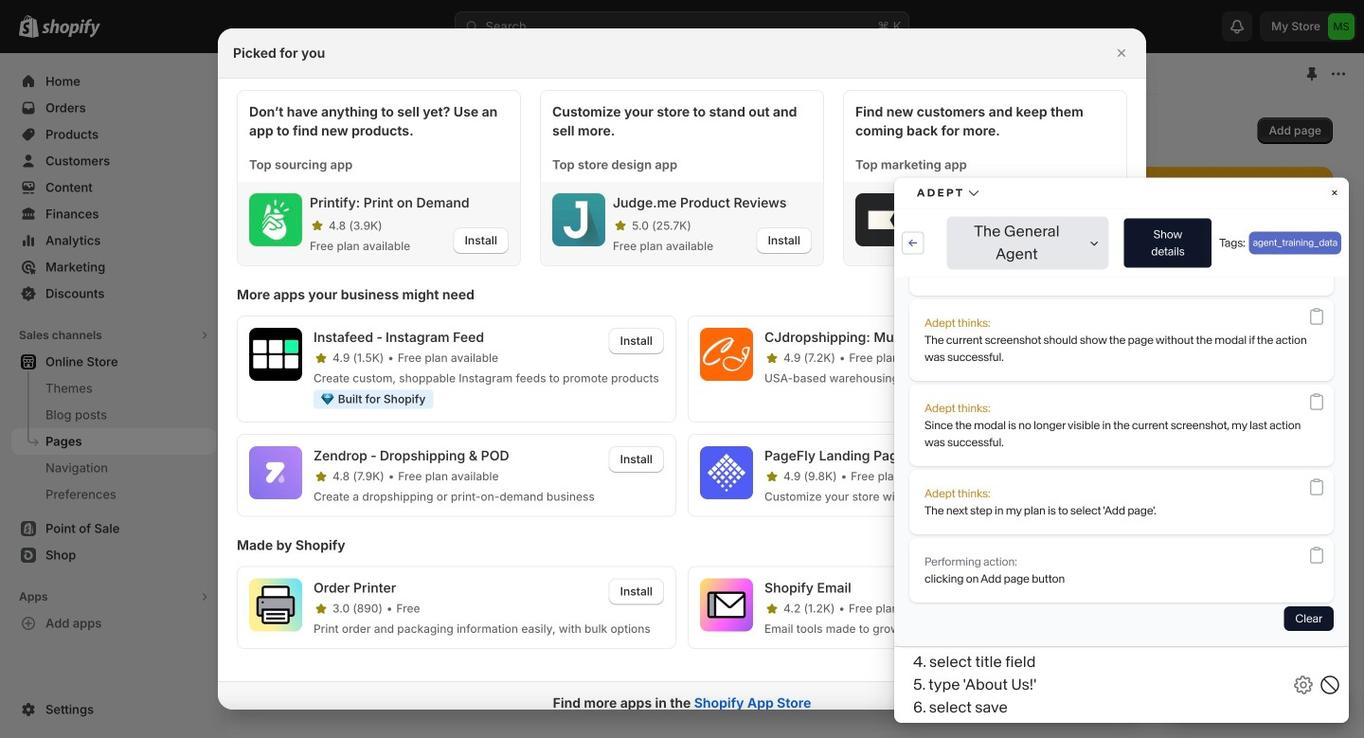 Task type: vqa. For each thing, say whether or not it's contained in the screenshot.
Marketing
no



Task type: describe. For each thing, give the bounding box(es) containing it.
online store image
[[239, 64, 258, 83]]

shopify image
[[42, 19, 100, 38]]



Task type: locate. For each thing, give the bounding box(es) containing it.
dialog
[[0, 28, 1364, 724]]

built for shopify image
[[321, 394, 334, 405]]



